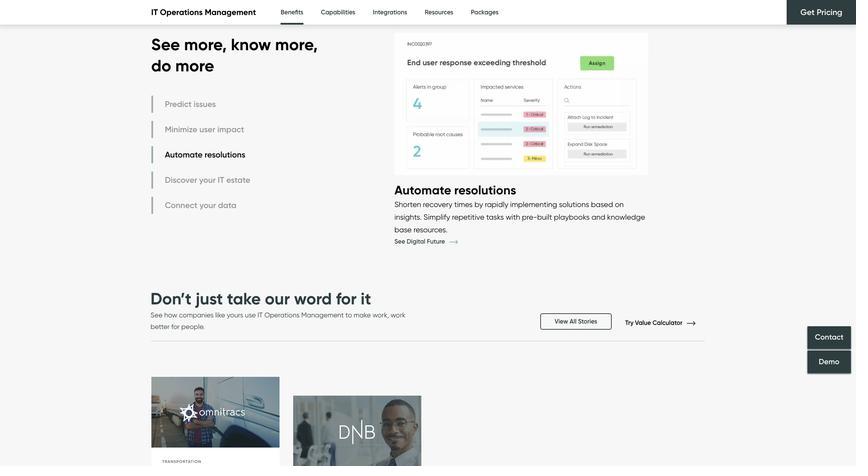Task type: vqa. For each thing, say whether or not it's contained in the screenshot.
your within the "Link"
yes



Task type: locate. For each thing, give the bounding box(es) containing it.
your left data
[[200, 200, 216, 210]]

how
[[164, 311, 177, 319]]

resolutions down impact at the left top of the page
[[205, 150, 245, 160]]

0 horizontal spatial management
[[205, 7, 256, 17]]

capabilities
[[321, 9, 355, 16]]

automate down minimize
[[165, 150, 203, 160]]

2 more, from the left
[[275, 34, 318, 55]]

see up better
[[151, 311, 163, 319]]

get
[[801, 7, 815, 17]]

people.
[[181, 323, 205, 331]]

see inside see more, know more, do more
[[151, 34, 180, 55]]

use
[[245, 311, 256, 319]]

demo link
[[808, 351, 851, 373]]

more, up more
[[184, 34, 227, 55]]

predict
[[165, 99, 192, 109]]

it
[[151, 7, 158, 17], [218, 175, 224, 185], [258, 311, 263, 319]]

our
[[265, 288, 290, 309]]

stories
[[578, 318, 597, 325]]

see
[[151, 34, 180, 55], [394, 238, 405, 245], [151, 311, 163, 319]]

companies
[[179, 311, 214, 319]]

resources
[[425, 9, 453, 16]]

do
[[151, 55, 171, 76]]

word
[[294, 288, 332, 309]]

2 horizontal spatial it
[[258, 311, 263, 319]]

for up the to
[[336, 288, 357, 309]]

automate up recovery
[[394, 182, 451, 197]]

predict issues
[[165, 99, 216, 109]]

2 vertical spatial see
[[151, 311, 163, 319]]

automate for automate resolutions
[[165, 150, 203, 160]]

view all stories
[[555, 318, 597, 325]]

1 vertical spatial it
[[218, 175, 224, 185]]

ticketing dashboard to solve problems efficiently image
[[394, 26, 648, 182]]

better
[[151, 323, 170, 331]]

0 horizontal spatial it
[[151, 7, 158, 17]]

management
[[205, 7, 256, 17], [301, 311, 344, 319]]

1 vertical spatial management
[[301, 311, 344, 319]]

resolutions
[[205, 150, 245, 160], [454, 182, 516, 197]]

implementing
[[510, 200, 557, 209]]

for
[[336, 288, 357, 309], [171, 323, 180, 331]]

1 horizontal spatial resolutions
[[454, 182, 516, 197]]

1 horizontal spatial for
[[336, 288, 357, 309]]

automate
[[165, 150, 203, 160], [394, 182, 451, 197]]

your
[[199, 175, 216, 185], [200, 200, 216, 210]]

minimize user impact
[[165, 124, 244, 134]]

resolutions up "by"
[[454, 182, 516, 197]]

resolutions for automate resolutions shorten recovery times by rapidly implementing solutions based on insights. simplify repetitive tasks with pre-built playbooks and knowledge base resources.
[[454, 182, 516, 197]]

2 vertical spatial it
[[258, 311, 263, 319]]

0 vertical spatial for
[[336, 288, 357, 309]]

simplify
[[424, 213, 450, 221]]

resolutions for automate resolutions
[[205, 150, 245, 160]]

see digital future
[[394, 238, 447, 245]]

0 horizontal spatial resolutions
[[205, 150, 245, 160]]

view
[[555, 318, 568, 325]]

1 vertical spatial automate
[[394, 182, 451, 197]]

0 vertical spatial management
[[205, 7, 256, 17]]

repetitive
[[452, 213, 485, 221]]

0 horizontal spatial for
[[171, 323, 180, 331]]

0 vertical spatial your
[[199, 175, 216, 185]]

view all stories link
[[540, 313, 612, 330]]

0 vertical spatial operations
[[160, 7, 203, 17]]

1 more, from the left
[[184, 34, 227, 55]]

packages link
[[471, 0, 499, 25]]

0 vertical spatial it
[[151, 7, 158, 17]]

operations
[[160, 7, 203, 17], [264, 311, 300, 319]]

see more, know more, do more
[[151, 34, 318, 76]]

automate inside automate resolutions shorten recovery times by rapidly implementing solutions based on insights. simplify repetitive tasks with pre-built playbooks and knowledge base resources.
[[394, 182, 451, 197]]

it inside don't just take our word for it see how companies like yours use it operations management to make work, work better for people.
[[258, 311, 263, 319]]

capabilities link
[[321, 0, 355, 25]]

1 vertical spatial operations
[[264, 311, 300, 319]]

yours
[[227, 311, 243, 319]]

for down how
[[171, 323, 180, 331]]

solutions
[[559, 200, 589, 209]]

1 horizontal spatial operations
[[264, 311, 300, 319]]

0 vertical spatial see
[[151, 34, 180, 55]]

operations inside don't just take our word for it see how companies like yours use it operations management to make work, work better for people.
[[264, 311, 300, 319]]

work,
[[373, 311, 389, 319]]

benefits
[[281, 9, 303, 16]]

user
[[199, 124, 215, 134]]

work
[[391, 311, 406, 319]]

calculator
[[653, 319, 683, 327]]

see down base
[[394, 238, 405, 245]]

see up "do"
[[151, 34, 180, 55]]

0 horizontal spatial automate
[[165, 150, 203, 160]]

digital
[[407, 238, 425, 245]]

estate
[[226, 175, 250, 185]]

more, down benefits 'link'
[[275, 34, 318, 55]]

built
[[537, 213, 552, 221]]

0 vertical spatial resolutions
[[205, 150, 245, 160]]

1 vertical spatial your
[[200, 200, 216, 210]]

1 vertical spatial see
[[394, 238, 405, 245]]

resolutions inside automate resolutions shorten recovery times by rapidly implementing solutions based on insights. simplify repetitive tasks with pre-built playbooks and knowledge base resources.
[[454, 182, 516, 197]]

your for discover
[[199, 175, 216, 185]]

pre-
[[522, 213, 537, 221]]

0 horizontal spatial more,
[[184, 34, 227, 55]]

all
[[570, 318, 577, 325]]

try value calculator
[[625, 319, 684, 327]]

0 vertical spatial automate
[[165, 150, 203, 160]]

issues
[[194, 99, 216, 109]]

1 horizontal spatial automate
[[394, 182, 451, 197]]

automate inside 'automate resolutions' link
[[165, 150, 203, 160]]

integrations link
[[373, 0, 407, 25]]

see inside don't just take our word for it see how companies like yours use it operations management to make work, work better for people.
[[151, 311, 163, 319]]

omnitracs decreases customer-impacting incidents 65% image
[[151, 377, 279, 449]]

insights.
[[394, 213, 422, 221]]

just
[[196, 288, 223, 309]]

1 horizontal spatial more,
[[275, 34, 318, 55]]

your down automate resolutions
[[199, 175, 216, 185]]

1 vertical spatial resolutions
[[454, 182, 516, 197]]

1 horizontal spatial management
[[301, 311, 344, 319]]

more,
[[184, 34, 227, 55], [275, 34, 318, 55]]

make
[[354, 311, 371, 319]]



Task type: describe. For each thing, give the bounding box(es) containing it.
minimize
[[165, 124, 197, 134]]

rapidly
[[485, 200, 508, 209]]

impact
[[217, 124, 244, 134]]

resources link
[[425, 0, 453, 25]]

automate resolutions
[[165, 150, 245, 160]]

packages
[[471, 9, 499, 16]]

like
[[215, 311, 225, 319]]

automate resolutions shorten recovery times by rapidly implementing solutions based on insights. simplify repetitive tasks with pre-built playbooks and knowledge base resources.
[[394, 182, 645, 234]]

automate for automate resolutions shorten recovery times by rapidly implementing solutions based on insights. simplify repetitive tasks with pre-built playbooks and knowledge base resources.
[[394, 182, 451, 197]]

connect your data link
[[151, 197, 252, 214]]

based
[[591, 200, 613, 209]]

by
[[475, 200, 483, 209]]

predict issues link
[[151, 96, 252, 113]]

0 horizontal spatial operations
[[160, 7, 203, 17]]

future
[[427, 238, 445, 245]]

with
[[506, 213, 520, 221]]

integrations
[[373, 9, 407, 16]]

take
[[227, 288, 261, 309]]

resources.
[[414, 225, 448, 234]]

more
[[175, 55, 214, 76]]

get pricing
[[801, 7, 843, 17]]

see for see digital future
[[394, 238, 405, 245]]

dnb improves operational efficiency image
[[293, 396, 421, 466]]

management inside don't just take our word for it see how companies like yours use it operations management to make work, work better for people.
[[301, 311, 344, 319]]

to
[[346, 311, 352, 319]]

see for see more, know more, do more
[[151, 34, 180, 55]]

try
[[625, 319, 634, 327]]

connect
[[165, 200, 197, 210]]

pricing
[[817, 7, 843, 17]]

recovery
[[423, 200, 452, 209]]

tasks
[[486, 213, 504, 221]]

know
[[231, 34, 271, 55]]

contact link
[[808, 326, 851, 349]]

base
[[394, 225, 412, 234]]

minimize user impact link
[[151, 121, 252, 138]]

discover your it estate
[[165, 175, 250, 185]]

playbooks
[[554, 213, 590, 221]]

discover your it estate link
[[151, 171, 252, 189]]

demo
[[819, 357, 840, 366]]

shorten
[[394, 200, 421, 209]]

it
[[361, 288, 371, 309]]

it operations management
[[151, 7, 256, 17]]

on
[[615, 200, 624, 209]]

get pricing link
[[787, 0, 856, 25]]

automate resolutions link
[[151, 146, 252, 163]]

connect your data
[[165, 200, 236, 210]]

contact
[[815, 333, 844, 342]]

benefits link
[[281, 0, 303, 27]]

try value calculator link
[[625, 319, 706, 327]]

your for connect
[[200, 200, 216, 210]]

1 horizontal spatial it
[[218, 175, 224, 185]]

1 vertical spatial for
[[171, 323, 180, 331]]

don't
[[151, 288, 192, 309]]

discover
[[165, 175, 197, 185]]

see digital future link
[[394, 238, 468, 245]]

and
[[592, 213, 605, 221]]

data
[[218, 200, 236, 210]]

knowledge
[[607, 213, 645, 221]]

don't just take our word for it see how companies like yours use it operations management to make work, work better for people.
[[151, 288, 406, 331]]

value
[[635, 319, 651, 327]]

times
[[454, 200, 473, 209]]



